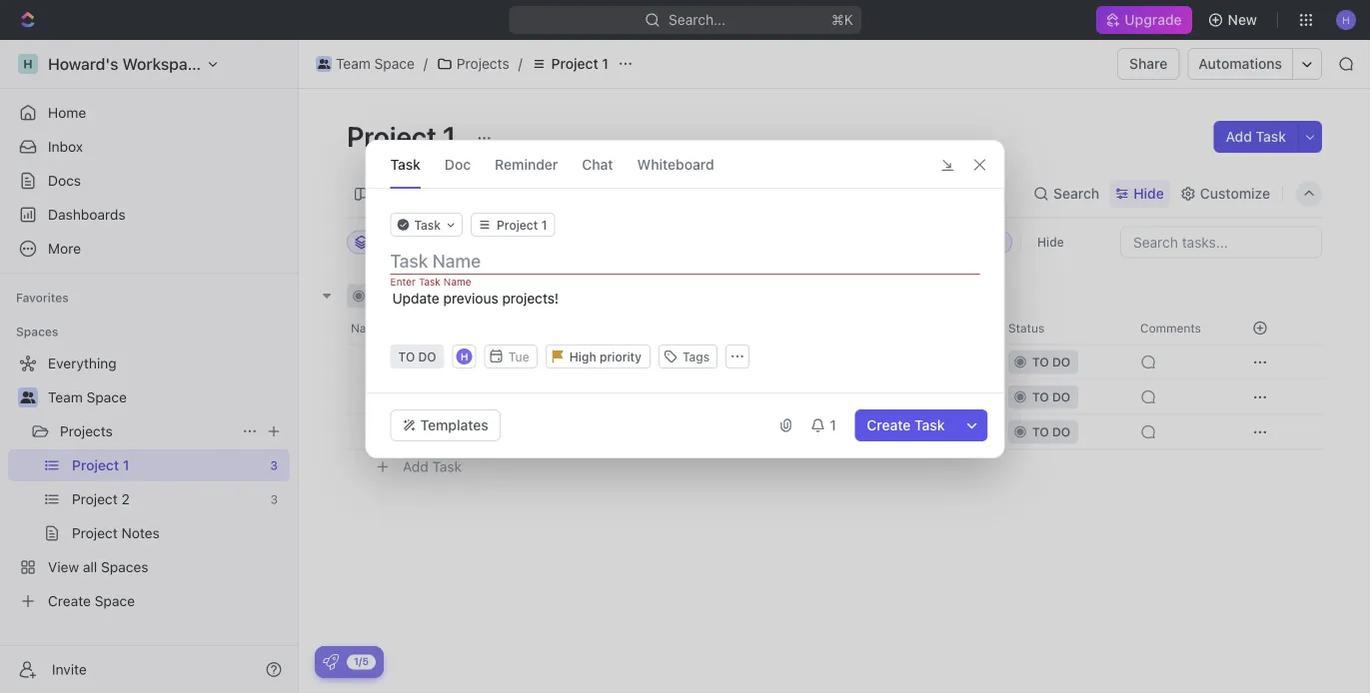 Task type: describe. For each thing, give the bounding box(es) containing it.
0 vertical spatial add task button
[[1214, 121, 1298, 153]]

‎task 1
[[403, 354, 443, 370]]

update previous projects!
[[392, 290, 559, 307]]

list link
[[445, 180, 473, 208]]

‎task 2 link
[[398, 383, 693, 412]]

chat
[[582, 156, 613, 172]]

doc
[[445, 156, 471, 172]]

0 horizontal spatial add
[[403, 459, 429, 475]]

dialog containing task
[[365, 140, 1005, 459]]

favorites
[[16, 291, 69, 305]]

onboarding checklist button image
[[323, 655, 339, 671]]

1 vertical spatial add
[[495, 289, 518, 303]]

0 horizontal spatial project
[[347, 119, 437, 152]]

1 button
[[802, 410, 847, 442]]

user group image
[[318, 59, 330, 69]]

team space link inside tree
[[48, 382, 286, 414]]

reminder
[[495, 156, 558, 172]]

hide inside button
[[1037, 235, 1064, 249]]

list
[[449, 185, 473, 202]]

docs link
[[8, 165, 290, 197]]

share button
[[1118, 48, 1180, 80]]

automations button
[[1189, 49, 1292, 79]]

‎task 1 link
[[398, 348, 693, 377]]

high priority
[[569, 350, 642, 364]]

0 horizontal spatial do
[[391, 289, 409, 303]]

upgrade
[[1125, 11, 1182, 28]]

onboarding checklist button element
[[323, 655, 339, 671]]

hide button
[[1029, 230, 1072, 254]]

project 1 link
[[526, 52, 614, 76]]

tags button
[[659, 345, 718, 369]]

0 horizontal spatial project 1
[[347, 119, 462, 152]]

‎task for ‎task 2
[[403, 389, 433, 405]]

2 horizontal spatial add
[[1226, 128, 1252, 145]]

inbox link
[[8, 131, 290, 163]]

2 horizontal spatial add task
[[1226, 128, 1286, 145]]

automations
[[1199, 55, 1282, 72]]

dashboards
[[48, 206, 126, 223]]

new button
[[1200, 4, 1269, 36]]

to do button
[[390, 345, 444, 369]]

chat button
[[582, 141, 613, 188]]

projects link inside tree
[[60, 416, 234, 448]]

calendar
[[510, 185, 569, 202]]

to inside to do "dropdown button"
[[398, 350, 415, 364]]

spaces
[[16, 325, 58, 339]]

1 vertical spatial 3
[[437, 424, 446, 440]]

task 3 link
[[398, 418, 693, 447]]

customize
[[1200, 185, 1270, 202]]

priority
[[600, 350, 642, 364]]

0 vertical spatial project
[[551, 55, 599, 72]]

table
[[680, 185, 716, 202]]

previous
[[443, 290, 498, 307]]

1 horizontal spatial team space link
[[311, 52, 420, 76]]

hide button
[[1110, 180, 1170, 208]]

0 vertical spatial 3
[[432, 289, 440, 303]]

inbox
[[48, 138, 83, 155]]

task button
[[390, 141, 421, 188]]

search...
[[669, 11, 726, 28]]

home
[[48, 104, 86, 121]]

task inside button
[[915, 417, 945, 434]]

whiteboard button
[[637, 141, 714, 188]]

2 / from the left
[[518, 55, 522, 72]]

board link
[[369, 180, 412, 208]]

1 horizontal spatial project 1
[[551, 55, 609, 72]]



Task type: vqa. For each thing, say whether or not it's contained in the screenshot.
the Home link
yes



Task type: locate. For each thing, give the bounding box(es) containing it.
upgrade link
[[1097, 6, 1192, 34]]

user group image
[[20, 392, 35, 404]]

0 horizontal spatial projects link
[[60, 416, 234, 448]]

1 vertical spatial space
[[87, 389, 127, 406]]

2 ‎task from the top
[[403, 389, 433, 405]]

team
[[336, 55, 371, 72], [48, 389, 83, 406]]

tree containing team space
[[8, 348, 290, 618]]

0 vertical spatial project 1
[[551, 55, 609, 72]]

0 vertical spatial hide
[[1134, 185, 1164, 202]]

task button
[[390, 213, 463, 237]]

1 vertical spatial team
[[48, 389, 83, 406]]

1 vertical spatial projects
[[60, 423, 113, 440]]

Search tasks... text field
[[1122, 227, 1321, 257]]

add task down task 3
[[403, 459, 462, 475]]

tree
[[8, 348, 290, 618]]

1 vertical spatial add task
[[495, 289, 547, 303]]

0 horizontal spatial team space
[[48, 389, 127, 406]]

add task button down task 3
[[394, 455, 470, 479]]

‎task
[[403, 354, 433, 370], [403, 389, 433, 405]]

dashboards link
[[8, 199, 290, 231]]

1 button
[[802, 410, 847, 442]]

share
[[1130, 55, 1168, 72]]

templates
[[420, 417, 489, 434]]

3
[[432, 289, 440, 303], [437, 424, 446, 440]]

projects!
[[502, 290, 559, 307]]

1 horizontal spatial projects link
[[432, 52, 514, 76]]

0 horizontal spatial /
[[424, 55, 428, 72]]

team right user group image at the bottom
[[48, 389, 83, 406]]

1 vertical spatial ‎task
[[403, 389, 433, 405]]

0 vertical spatial ‎task
[[403, 354, 433, 370]]

1 horizontal spatial team space
[[336, 55, 415, 72]]

project
[[551, 55, 599, 72], [347, 119, 437, 152]]

0 horizontal spatial add task
[[403, 459, 462, 475]]

create task
[[867, 417, 945, 434]]

table link
[[676, 180, 716, 208]]

doc button
[[445, 141, 471, 188]]

0 vertical spatial projects link
[[432, 52, 514, 76]]

add task
[[1226, 128, 1286, 145], [495, 289, 547, 303], [403, 459, 462, 475]]

1 vertical spatial projects link
[[60, 416, 234, 448]]

1 vertical spatial hide
[[1037, 235, 1064, 249]]

1 horizontal spatial space
[[374, 55, 415, 72]]

1 horizontal spatial to
[[398, 350, 415, 364]]

to do inside to do "dropdown button"
[[398, 350, 436, 364]]

hide inside dropdown button
[[1134, 185, 1164, 202]]

1 ‎task from the top
[[403, 354, 433, 370]]

2 vertical spatial add
[[403, 459, 429, 475]]

2 vertical spatial add task
[[403, 459, 462, 475]]

tree inside the sidebar navigation
[[8, 348, 290, 618]]

board
[[373, 185, 412, 202]]

/
[[424, 55, 428, 72], [518, 55, 522, 72]]

1 vertical spatial do
[[418, 350, 436, 364]]

team inside tree
[[48, 389, 83, 406]]

1 / from the left
[[424, 55, 428, 72]]

favorites button
[[8, 286, 77, 310]]

h button
[[454, 347, 474, 367]]

1 horizontal spatial add task
[[495, 289, 547, 303]]

0 vertical spatial add
[[1226, 128, 1252, 145]]

team space right user group image at the bottom
[[48, 389, 127, 406]]

projects inside tree
[[60, 423, 113, 440]]

team space link
[[311, 52, 420, 76], [48, 382, 286, 414]]

team space right user group icon
[[336, 55, 415, 72]]

space right user group image at the bottom
[[87, 389, 127, 406]]

0 horizontal spatial team
[[48, 389, 83, 406]]

create task button
[[855, 410, 957, 442]]

1 vertical spatial to
[[398, 350, 415, 364]]

add task button up customize
[[1214, 121, 1298, 153]]

1 horizontal spatial /
[[518, 55, 522, 72]]

to
[[371, 289, 388, 303], [398, 350, 415, 364]]

team space
[[336, 55, 415, 72], [48, 389, 127, 406]]

1 horizontal spatial project
[[551, 55, 599, 72]]

high
[[569, 350, 596, 364]]

whiteboard
[[637, 156, 714, 172]]

home link
[[8, 97, 290, 129]]

add task up ‎task 1 link
[[495, 289, 547, 303]]

to do up to do "dropdown button"
[[371, 289, 409, 303]]

new
[[1228, 11, 1257, 28]]

Task Name text field
[[390, 249, 984, 273]]

to do up '‎task 2' at the left of page
[[398, 350, 436, 364]]

0 vertical spatial team space link
[[311, 52, 420, 76]]

to left update
[[371, 289, 388, 303]]

task
[[1256, 128, 1286, 145], [390, 156, 421, 172], [414, 218, 441, 232], [521, 289, 547, 303], [915, 417, 945, 434], [403, 424, 433, 440], [432, 459, 462, 475]]

0 vertical spatial do
[[391, 289, 409, 303]]

do left the h
[[418, 350, 436, 364]]

1 vertical spatial to do
[[398, 350, 436, 364]]

invite
[[52, 662, 87, 678]]

high priority button
[[546, 345, 651, 369]]

customize button
[[1174, 180, 1276, 208]]

1 horizontal spatial add
[[495, 289, 518, 303]]

add task up customize
[[1226, 128, 1286, 145]]

1/5
[[354, 656, 369, 668]]

team right user group icon
[[336, 55, 371, 72]]

add task button
[[1214, 121, 1298, 153], [471, 284, 555, 308], [394, 455, 470, 479]]

3 left previous
[[432, 289, 440, 303]]

space
[[374, 55, 415, 72], [87, 389, 127, 406]]

h
[[461, 351, 468, 362]]

0 vertical spatial add task
[[1226, 128, 1286, 145]]

to do
[[371, 289, 409, 303], [398, 350, 436, 364]]

1 horizontal spatial hide
[[1134, 185, 1164, 202]]

⌘k
[[831, 11, 853, 28]]

do inside "dropdown button"
[[418, 350, 436, 364]]

calendar link
[[506, 180, 569, 208]]

‎task 2
[[403, 389, 445, 405]]

1
[[602, 55, 609, 72], [443, 119, 456, 152], [437, 354, 443, 370], [830, 417, 837, 434]]

reminder button
[[495, 141, 558, 188]]

1 horizontal spatial projects
[[457, 55, 509, 72]]

hide right search
[[1134, 185, 1164, 202]]

dialog
[[365, 140, 1005, 459]]

task inside dropdown button
[[414, 218, 441, 232]]

1 vertical spatial team space
[[48, 389, 127, 406]]

add task button up ‎task 1 link
[[471, 284, 555, 308]]

0 horizontal spatial hide
[[1037, 235, 1064, 249]]

add
[[1226, 128, 1252, 145], [495, 289, 518, 303], [403, 459, 429, 475]]

0 vertical spatial projects
[[457, 55, 509, 72]]

hide down search button on the right
[[1037, 235, 1064, 249]]

docs
[[48, 172, 81, 189]]

1 horizontal spatial do
[[418, 350, 436, 364]]

tags button
[[659, 345, 718, 369]]

0 vertical spatial team space
[[336, 55, 415, 72]]

sidebar navigation
[[0, 40, 299, 694]]

0 vertical spatial to do
[[371, 289, 409, 303]]

gantt
[[606, 185, 643, 202]]

1 vertical spatial project 1
[[347, 119, 462, 152]]

high priority button
[[546, 345, 651, 369]]

0 vertical spatial to
[[371, 289, 388, 303]]

‎task up '‎task 2' at the left of page
[[403, 354, 433, 370]]

2 vertical spatial add task button
[[394, 455, 470, 479]]

space right user group icon
[[374, 55, 415, 72]]

1 horizontal spatial team
[[336, 55, 371, 72]]

projects link
[[432, 52, 514, 76], [60, 416, 234, 448]]

update
[[392, 290, 440, 307]]

to up '‎task 2' at the left of page
[[398, 350, 415, 364]]

create
[[867, 417, 911, 434]]

0 vertical spatial team
[[336, 55, 371, 72]]

hide
[[1134, 185, 1164, 202], [1037, 235, 1064, 249]]

do
[[391, 289, 409, 303], [418, 350, 436, 364]]

0 horizontal spatial team space link
[[48, 382, 286, 414]]

team space inside the sidebar navigation
[[48, 389, 127, 406]]

search
[[1054, 185, 1100, 202]]

projects
[[457, 55, 509, 72], [60, 423, 113, 440]]

0 horizontal spatial to
[[371, 289, 388, 303]]

‎task left 2 at the left
[[403, 389, 433, 405]]

task 3
[[403, 424, 446, 440]]

0 horizontal spatial space
[[87, 389, 127, 406]]

1 vertical spatial add task button
[[471, 284, 555, 308]]

3 down 2 at the left
[[437, 424, 446, 440]]

project 1
[[551, 55, 609, 72], [347, 119, 462, 152]]

do up to do "dropdown button"
[[391, 289, 409, 303]]

0 vertical spatial space
[[374, 55, 415, 72]]

tags
[[683, 350, 710, 364]]

gantt link
[[602, 180, 643, 208]]

‎task for ‎task 1
[[403, 354, 433, 370]]

space inside tree
[[87, 389, 127, 406]]

search button
[[1028, 180, 1106, 208]]

2
[[437, 389, 445, 405]]

templates button
[[390, 410, 501, 442]]

1 vertical spatial team space link
[[48, 382, 286, 414]]

1 inside button
[[830, 417, 837, 434]]

0 horizontal spatial projects
[[60, 423, 113, 440]]

1 vertical spatial project
[[347, 119, 437, 152]]



